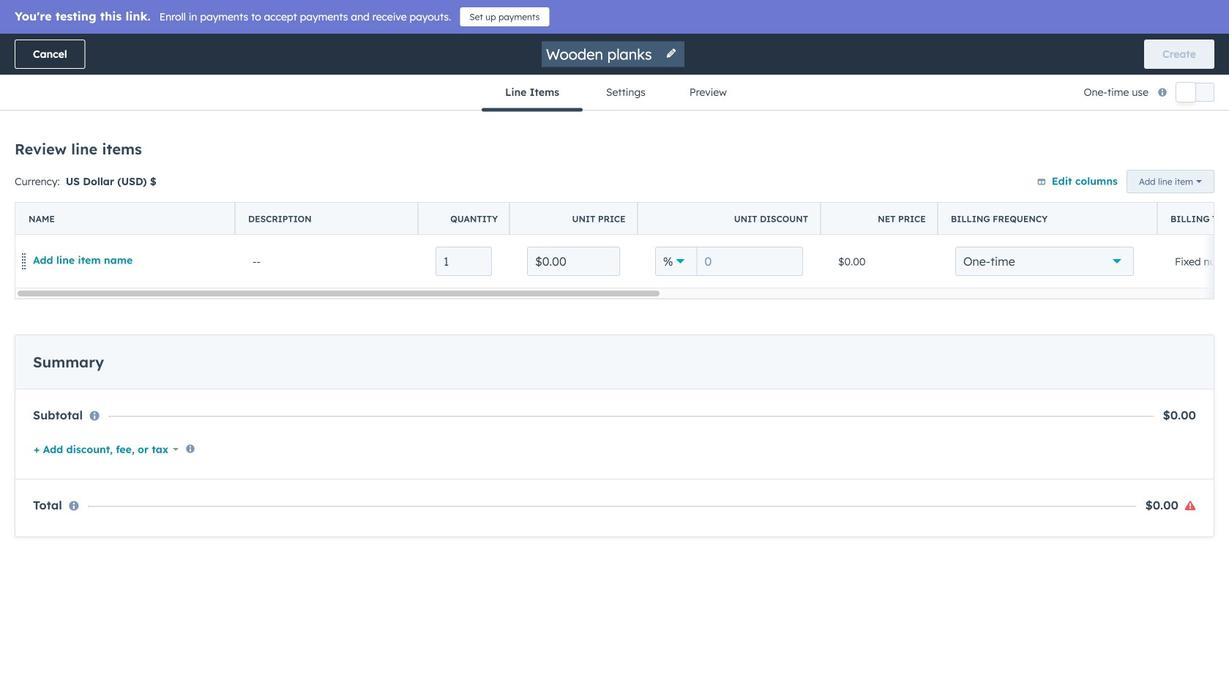 Task type: describe. For each thing, give the bounding box(es) containing it.
Add a payment link name field
[[545, 44, 657, 64]]

press to sort. image for eighth press to sort. element from the left
[[1141, 195, 1146, 205]]

8 press to sort. element from the left
[[1141, 195, 1146, 206]]

2 press to sort. element from the left
[[407, 195, 412, 206]]

press to sort. image for 3rd press to sort. element from left
[[586, 195, 591, 205]]

2 press to sort. image from the left
[[702, 195, 708, 205]]

Search search field
[[35, 140, 328, 169]]

5 press to sort. element from the left
[[800, 195, 805, 206]]

page section element
[[0, 34, 1229, 112]]

1 press to sort. image from the left
[[110, 195, 115, 205]]

4 press to sort. image from the left
[[971, 195, 977, 205]]



Task type: vqa. For each thing, say whether or not it's contained in the screenshot.
the bottom account
no



Task type: locate. For each thing, give the bounding box(es) containing it.
press to sort. image
[[407, 195, 412, 205], [586, 195, 591, 205], [1053, 195, 1058, 205], [1141, 195, 1146, 205]]

4 press to sort. image from the left
[[1141, 195, 1146, 205]]

press to sort. image for 7th press to sort. element from right
[[407, 195, 412, 205]]

press to sort. image for 7th press to sort. element from the left
[[1053, 195, 1058, 205]]

column header
[[229, 184, 345, 217], [15, 203, 236, 235], [235, 203, 419, 235], [418, 203, 510, 235], [509, 203, 638, 235], [638, 203, 821, 235], [821, 203, 938, 235], [938, 203, 1158, 235], [1157, 203, 1229, 235]]

press to sort. image
[[110, 195, 115, 205], [702, 195, 708, 205], [800, 195, 805, 205], [971, 195, 977, 205]]

0 text field
[[697, 247, 803, 276]]

3 press to sort. image from the left
[[1053, 195, 1058, 205]]

pagination navigation
[[497, 288, 630, 308]]

1 press to sort. element from the left
[[110, 195, 115, 206]]

1 press to sort. image from the left
[[407, 195, 412, 205]]

4 press to sort. element from the left
[[702, 195, 708, 206]]

None text field
[[436, 247, 492, 276], [527, 247, 620, 276], [436, 247, 492, 276], [527, 247, 620, 276]]

navigation
[[482, 75, 747, 112]]

7 press to sort. element from the left
[[1053, 195, 1058, 206]]

6 press to sort. element from the left
[[971, 195, 977, 206]]

dialog
[[0, 0, 1229, 680]]

3 press to sort. element from the left
[[586, 195, 591, 206]]

3 press to sort. image from the left
[[800, 195, 805, 205]]

navigation inside page section element
[[482, 75, 747, 112]]

2 press to sort. image from the left
[[586, 195, 591, 205]]

press to sort. element
[[110, 195, 115, 206], [407, 195, 412, 206], [586, 195, 591, 206], [702, 195, 708, 206], [800, 195, 805, 206], [971, 195, 977, 206], [1053, 195, 1058, 206], [1141, 195, 1146, 206]]



